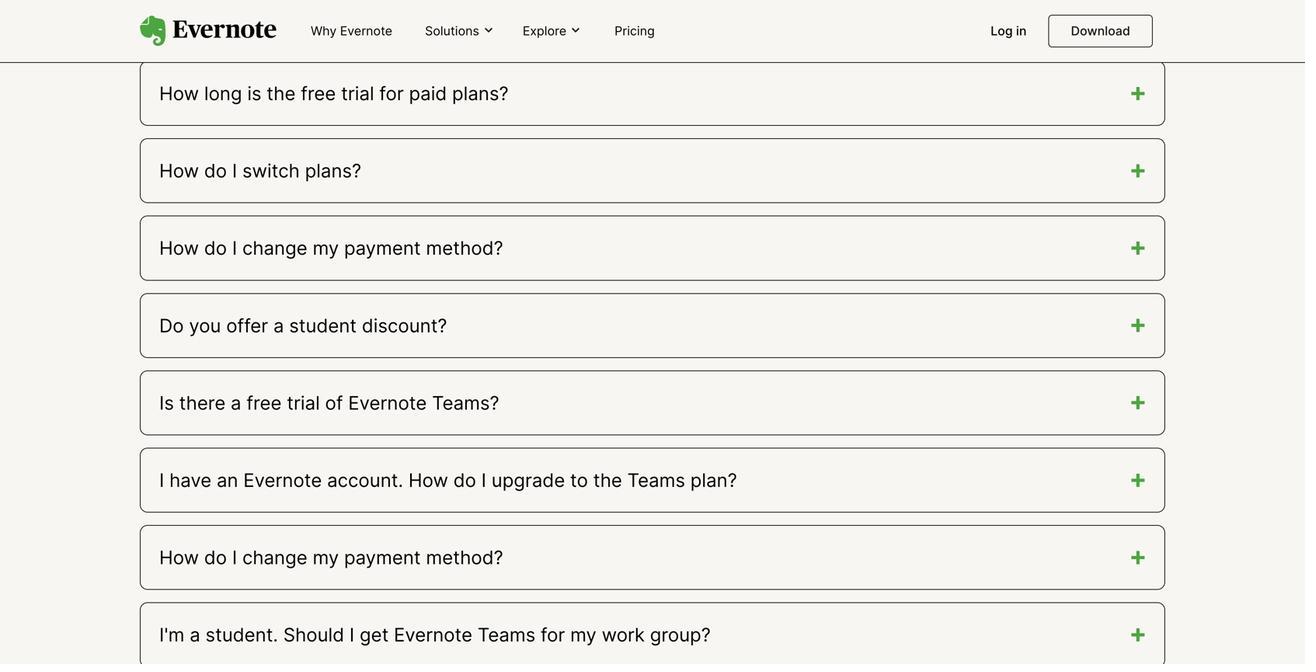 Task type: describe. For each thing, give the bounding box(es) containing it.
work
[[602, 624, 645, 647]]

account.
[[327, 469, 403, 492]]

explore button
[[518, 22, 587, 40]]

teams?
[[432, 392, 499, 415]]

2 change from the top
[[242, 546, 308, 569]]

paid
[[409, 82, 447, 105]]

discount?
[[362, 314, 447, 337]]

group?
[[650, 624, 711, 647]]

2 horizontal spatial a
[[274, 314, 284, 337]]

in
[[1016, 23, 1027, 38]]

plan?
[[691, 469, 737, 492]]

2 vertical spatial my
[[571, 624, 597, 647]]

student.
[[206, 624, 278, 647]]

there
[[179, 392, 226, 415]]

evernote right get
[[394, 624, 473, 647]]

1 horizontal spatial teams
[[628, 469, 685, 492]]

evernote right of in the left bottom of the page
[[348, 392, 427, 415]]

1 horizontal spatial plans?
[[452, 82, 509, 105]]

1 horizontal spatial the
[[593, 469, 622, 492]]

1 vertical spatial free
[[247, 392, 282, 415]]

offer
[[226, 314, 268, 337]]

how long is the free trial for paid plans?
[[159, 82, 509, 105]]

switch
[[242, 159, 300, 182]]

explore
[[523, 23, 567, 38]]

have
[[169, 469, 212, 492]]

student
[[289, 314, 357, 337]]

1 vertical spatial my
[[313, 546, 339, 569]]

pricing
[[615, 23, 655, 38]]

you
[[189, 314, 221, 337]]

0 horizontal spatial for
[[380, 82, 404, 105]]

0 horizontal spatial teams
[[478, 624, 536, 647]]

upgrade
[[492, 469, 565, 492]]

do
[[159, 314, 184, 337]]

why evernote
[[311, 23, 393, 38]]

1 vertical spatial trial
[[287, 392, 320, 415]]

1 change from the top
[[242, 237, 308, 260]]

0 vertical spatial my
[[313, 237, 339, 260]]

evernote logo image
[[140, 16, 277, 47]]



Task type: vqa. For each thing, say whether or not it's contained in the screenshot.
EXPLORE button
yes



Task type: locate. For each thing, give the bounding box(es) containing it.
do you offer a student discount?
[[159, 314, 447, 337]]

should
[[283, 624, 344, 647]]

why evernote link
[[302, 17, 402, 46]]

download link
[[1049, 15, 1153, 47]]

a right i'm
[[190, 624, 200, 647]]

method?
[[426, 237, 503, 260], [426, 546, 503, 569]]

teams
[[628, 469, 685, 492], [478, 624, 536, 647]]

1 how do i change my payment method? from the top
[[159, 237, 503, 260]]

free down why
[[301, 82, 336, 105]]

0 vertical spatial trial
[[341, 82, 374, 105]]

0 vertical spatial plans?
[[452, 82, 509, 105]]

log in link
[[982, 17, 1036, 46]]

the right "to"
[[593, 469, 622, 492]]

payment
[[344, 237, 421, 260], [344, 546, 421, 569]]

0 horizontal spatial the
[[267, 82, 296, 105]]

plans? right paid
[[452, 82, 509, 105]]

1 method? from the top
[[426, 237, 503, 260]]

how do i change my payment method?
[[159, 237, 503, 260], [159, 546, 503, 569]]

plans? right switch
[[305, 159, 362, 182]]

0 horizontal spatial trial
[[287, 392, 320, 415]]

free
[[301, 82, 336, 105], [247, 392, 282, 415]]

how do i switch plans?
[[159, 159, 362, 182]]

log in
[[991, 23, 1027, 38]]

0 horizontal spatial plans?
[[305, 159, 362, 182]]

evernote
[[340, 23, 393, 38], [348, 392, 427, 415], [243, 469, 322, 492], [394, 624, 473, 647]]

1 vertical spatial for
[[541, 624, 565, 647]]

download
[[1071, 23, 1131, 38]]

2 payment from the top
[[344, 546, 421, 569]]

a
[[274, 314, 284, 337], [231, 392, 241, 415], [190, 624, 200, 647]]

log
[[991, 23, 1013, 38]]

1 horizontal spatial free
[[301, 82, 336, 105]]

how
[[159, 82, 199, 105], [159, 159, 199, 182], [159, 237, 199, 260], [409, 469, 448, 492], [159, 546, 199, 569]]

pricing link
[[605, 17, 664, 46]]

0 vertical spatial payment
[[344, 237, 421, 260]]

an
[[217, 469, 238, 492]]

2 vertical spatial a
[[190, 624, 200, 647]]

do
[[204, 159, 227, 182], [204, 237, 227, 260], [454, 469, 476, 492], [204, 546, 227, 569]]

trial
[[341, 82, 374, 105], [287, 392, 320, 415]]

1 vertical spatial teams
[[478, 624, 536, 647]]

1 horizontal spatial a
[[231, 392, 241, 415]]

1 vertical spatial plans?
[[305, 159, 362, 182]]

0 horizontal spatial free
[[247, 392, 282, 415]]

0 vertical spatial free
[[301, 82, 336, 105]]

solutions
[[425, 23, 479, 38]]

i
[[232, 159, 237, 182], [232, 237, 237, 260], [159, 469, 164, 492], [482, 469, 486, 492], [232, 546, 237, 569], [350, 624, 355, 647]]

for left "work"
[[541, 624, 565, 647]]

evernote right an at the bottom
[[243, 469, 322, 492]]

the right "is"
[[267, 82, 296, 105]]

i have an evernote account. how do i upgrade to the teams plan?
[[159, 469, 737, 492]]

1 horizontal spatial trial
[[341, 82, 374, 105]]

trial left of in the left bottom of the page
[[287, 392, 320, 415]]

to
[[570, 469, 588, 492]]

1 payment from the top
[[344, 237, 421, 260]]

of
[[325, 392, 343, 415]]

is
[[159, 392, 174, 415]]

the
[[267, 82, 296, 105], [593, 469, 622, 492]]

1 horizontal spatial for
[[541, 624, 565, 647]]

solutions button
[[420, 22, 500, 40]]

change
[[242, 237, 308, 260], [242, 546, 308, 569]]

0 horizontal spatial a
[[190, 624, 200, 647]]

i'm a student. should i get evernote teams for my work group?
[[159, 624, 711, 647]]

evernote right why
[[340, 23, 393, 38]]

for
[[380, 82, 404, 105], [541, 624, 565, 647]]

0 vertical spatial a
[[274, 314, 284, 337]]

trial down why evernote link
[[341, 82, 374, 105]]

1 vertical spatial a
[[231, 392, 241, 415]]

0 vertical spatial change
[[242, 237, 308, 260]]

a right offer
[[274, 314, 284, 337]]

0 vertical spatial method?
[[426, 237, 503, 260]]

for left paid
[[380, 82, 404, 105]]

a right there
[[231, 392, 241, 415]]

plans?
[[452, 82, 509, 105], [305, 159, 362, 182]]

long
[[204, 82, 242, 105]]

1 vertical spatial method?
[[426, 546, 503, 569]]

is
[[247, 82, 262, 105]]

1 vertical spatial how do i change my payment method?
[[159, 546, 503, 569]]

0 vertical spatial for
[[380, 82, 404, 105]]

1 vertical spatial payment
[[344, 546, 421, 569]]

is there a free trial of evernote teams?
[[159, 392, 499, 415]]

free right there
[[247, 392, 282, 415]]

my
[[313, 237, 339, 260], [313, 546, 339, 569], [571, 624, 597, 647]]

1 vertical spatial the
[[593, 469, 622, 492]]

get
[[360, 624, 389, 647]]

i'm
[[159, 624, 185, 647]]

1 vertical spatial change
[[242, 546, 308, 569]]

2 how do i change my payment method? from the top
[[159, 546, 503, 569]]

0 vertical spatial the
[[267, 82, 296, 105]]

0 vertical spatial teams
[[628, 469, 685, 492]]

2 method? from the top
[[426, 546, 503, 569]]

0 vertical spatial how do i change my payment method?
[[159, 237, 503, 260]]

why
[[311, 23, 337, 38]]



